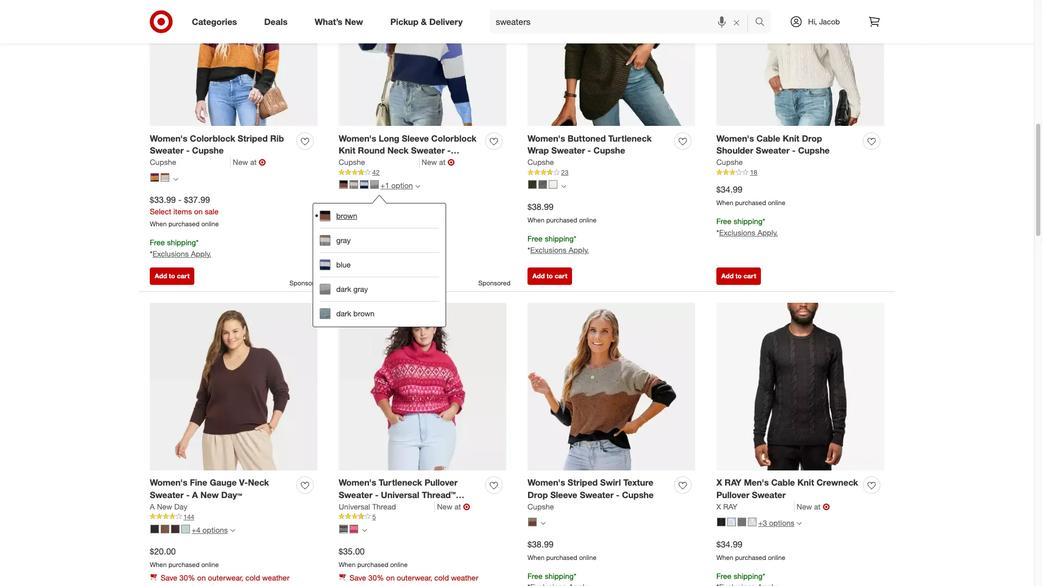 Task type: describe. For each thing, give the bounding box(es) containing it.
knit inside women's cable knit drop shoulder sweater - cupshe
[[783, 133, 800, 144]]

sleeve inside women's striped swirl texture drop sleeve sweater - cupshe
[[550, 490, 577, 501]]

pickup & delivery link
[[381, 10, 476, 34]]

all colors element for pink jacquard "image"
[[362, 527, 367, 534]]

women's colorblock striped rib sweater - cupshe link
[[150, 132, 292, 157]]

ray for x ray men's cable knit crewneck pullover sweater
[[725, 477, 742, 488]]

free shipping * exclusions apply.
[[339, 234, 400, 255]]

sweater inside women's cable knit drop shoulder sweater - cupshe
[[756, 145, 790, 156]]

brown link
[[320, 204, 439, 228]]

What can we help you find? suggestions appear below search field
[[489, 10, 758, 34]]

online inside $33.99 - $37.99 select items on sale when purchased online
[[201, 220, 219, 228]]

women's fine gauge v-neck sweater - a new day™
[[150, 477, 269, 501]]

$33.99
[[150, 194, 176, 205]]

online inside $35.00 when purchased online
[[390, 561, 408, 569]]

x for x ray men's cable knit crewneck pullover sweater
[[716, 477, 722, 488]]

when down 39144 black icon
[[716, 554, 733, 562]]

women's for women's striped swirl texture drop sleeve sweater - cupshe
[[528, 477, 565, 488]]

outerwear, for $20.00
[[208, 573, 243, 582]]

women's buttoned turtleneck wrap sweater - cupshe link
[[528, 132, 670, 157]]

free shipping * for $34.99
[[716, 571, 765, 581]]

$38.99 when purchased online for drop
[[528, 539, 597, 562]]

$20.00 when purchased online
[[150, 546, 219, 569]]

striped inside women's colorblock striped rib sweater - cupshe
[[238, 133, 268, 144]]

42 link
[[339, 168, 506, 177]]

when inside $34.99 - $35.99 when purchased online
[[339, 216, 356, 224]]

+4 options button
[[145, 522, 240, 539]]

what's new
[[315, 16, 363, 27]]

pickup
[[390, 16, 419, 27]]

shipping inside free shipping * exclusions apply.
[[356, 234, 385, 243]]

all colors image for brown image
[[173, 177, 178, 182]]

select
[[150, 207, 171, 216]]

women's striped swirl texture drop sleeve sweater - cupshe
[[528, 477, 654, 501]]

when down shoulder
[[716, 199, 733, 207]]

all colors element for brown image
[[173, 175, 178, 182]]

when inside $33.99 - $37.99 select items on sale when purchased online
[[150, 220, 167, 228]]

add for $34.99
[[721, 272, 734, 280]]

sponsored for $33.99 - $37.99
[[289, 279, 322, 287]]

cream jacquard image
[[339, 525, 348, 533]]

- inside $33.99 - $37.99 select items on sale when purchased online
[[178, 194, 182, 205]]

$35.99
[[373, 202, 399, 212]]

neck inside women's fine gauge v-neck sweater - a new day™
[[248, 477, 269, 488]]

multicolored image
[[150, 173, 159, 182]]

new down thread™
[[437, 502, 452, 511]]

all colors image right multi "image"
[[541, 521, 546, 526]]

ray for x ray
[[723, 502, 737, 511]]

0 horizontal spatial universal
[[339, 502, 370, 511]]

save for $35.00
[[350, 573, 366, 582]]

cupshe link up brown image
[[150, 157, 231, 168]]

women's buttoned turtleneck wrap sweater - cupshe
[[528, 133, 652, 156]]

all colors + 1 more colors element
[[415, 183, 420, 189]]

women's striped swirl texture drop sleeve sweater - cupshe link
[[528, 477, 670, 502]]

cart for $34.99 - $35.99
[[366, 272, 379, 280]]

new up all colors + 3 more colors element
[[797, 502, 812, 511]]

women's fine gauge v-neck sweater - a new day™ link
[[150, 477, 292, 502]]

crewneck
[[817, 477, 858, 488]]

drop inside women's striped swirl texture drop sleeve sweater - cupshe
[[528, 490, 548, 501]]

39144-heather grey image
[[738, 518, 746, 526]]

women's for women's turtleneck pullover sweater - universal thread™ jacquard
[[339, 477, 376, 488]]

deals link
[[255, 10, 301, 34]]

new inside 'link'
[[157, 502, 172, 511]]

sweater inside women's striped swirl texture drop sleeve sweater - cupshe
[[580, 490, 614, 501]]

options for +3 options
[[769, 518, 795, 528]]

round
[[358, 145, 385, 156]]

search
[[750, 17, 776, 28]]

18
[[750, 168, 757, 177]]

cupshe inside women's buttoned turtleneck wrap sweater - cupshe
[[594, 145, 625, 156]]

cart for $38.99
[[555, 272, 567, 280]]

light blue image
[[181, 525, 190, 533]]

women's for women's fine gauge v-neck sweater - a new day™
[[150, 477, 187, 488]]

new at ¬ for men's
[[797, 501, 830, 512]]

swirl
[[600, 477, 621, 488]]

at for x ray men's cable knit crewneck pullover sweater
[[814, 502, 821, 511]]

cupshe link for women's buttoned turtleneck wrap sweater - cupshe
[[528, 157, 554, 168]]

$34.99 - $35.99 when purchased online
[[339, 202, 408, 224]]

sweater inside women's fine gauge v-neck sweater - a new day™
[[150, 490, 184, 501]]

all colors image for gray image
[[561, 184, 566, 189]]

144 link
[[150, 512, 318, 522]]

dark brown link
[[320, 301, 439, 326]]

brown image
[[161, 173, 169, 182]]

$35.00
[[339, 546, 365, 557]]

accessories for $20.00
[[161, 584, 201, 586]]

23 link
[[528, 168, 695, 177]]

gray link
[[320, 228, 439, 253]]

items
[[173, 207, 192, 216]]

at for women's colorblock striped rib sweater - cupshe
[[250, 158, 257, 167]]

cupshe inside women's long sleeve colorblock knit round neck sweater - cupshe
[[339, 158, 370, 168]]

thread™
[[422, 490, 456, 501]]

women's cable knit drop shoulder sweater - cupshe
[[716, 133, 830, 156]]

all colors + 3 more colors element
[[797, 520, 802, 526]]

drop inside women's cable knit drop shoulder sweater - cupshe
[[802, 133, 822, 144]]

on for women's turtleneck pullover sweater - universal thread™ jacquard
[[386, 573, 395, 582]]

free shipping * * exclusions apply. for $34.99
[[716, 217, 778, 237]]

+1 option button
[[334, 177, 425, 195]]

* inside free shipping * exclusions apply.
[[339, 245, 341, 255]]

neck inside women's long sleeve colorblock knit round neck sweater - cupshe
[[387, 145, 409, 156]]

& inside the pickup & delivery link
[[421, 16, 427, 27]]

+3
[[758, 518, 767, 528]]

23
[[561, 168, 568, 177]]

$38.99 when purchased online for sweater
[[528, 202, 597, 224]]

hi,
[[808, 17, 817, 26]]

apply. inside free shipping * exclusions apply.
[[380, 245, 400, 255]]

long
[[379, 133, 399, 144]]

thread
[[372, 502, 396, 511]]

0 horizontal spatial gray
[[336, 236, 351, 245]]

when inside $20.00 when purchased online
[[150, 561, 167, 569]]

add to cart button for $34.99
[[716, 268, 761, 285]]

blue link
[[320, 253, 439, 277]]

free shipping * * exclusions apply. for $38.99
[[528, 234, 589, 255]]

women's colorblock striped rib sweater - cupshe
[[150, 133, 284, 156]]

dark for dark brown
[[336, 309, 351, 318]]

dark brown
[[336, 309, 375, 318]]

144
[[183, 513, 194, 521]]

brown inside brown link
[[336, 211, 357, 220]]

accessories for $35.00
[[350, 584, 390, 586]]

add to cart for $38.99
[[532, 272, 567, 280]]

1 vertical spatial gray
[[353, 285, 368, 294]]

jacquard
[[339, 502, 378, 513]]

- inside women's long sleeve colorblock knit round neck sweater - cupshe
[[447, 145, 451, 156]]

+4
[[192, 525, 200, 535]]

pickup & delivery
[[390, 16, 463, 27]]

categories
[[192, 16, 237, 27]]

39144-cashmere blue image
[[727, 518, 736, 526]]

all colors + 3 more colors image
[[797, 521, 802, 526]]

purchased inside $33.99 - $37.99 select items on sale when purchased online
[[169, 220, 200, 228]]

cable inside "x ray men's cable knit crewneck pullover sweater"
[[771, 477, 795, 488]]

dark brown image
[[171, 525, 180, 533]]

fine
[[190, 477, 207, 488]]

blue image
[[360, 180, 369, 189]]

option
[[391, 181, 413, 190]]

+1 option
[[380, 181, 413, 190]]

jacob
[[819, 17, 840, 26]]

when down multi "image"
[[528, 554, 545, 562]]

5
[[372, 513, 376, 521]]

universal thread
[[339, 502, 396, 511]]

all colors + 1 more colors image
[[415, 184, 420, 189]]

+4 options
[[192, 525, 228, 535]]

to for $34.99 - $35.99
[[358, 272, 364, 280]]

new right what's
[[345, 16, 363, 27]]

turtleneck inside women's turtleneck pullover sweater - universal thread™ jacquard
[[379, 477, 422, 488]]

buttoned
[[568, 133, 606, 144]]

sweater inside women's colorblock striped rib sweater - cupshe
[[150, 145, 184, 156]]

hi, jacob
[[808, 17, 840, 26]]

v-
[[239, 477, 248, 488]]

new at ¬ for sleeve
[[422, 157, 455, 168]]

add for $34.99 - $35.99
[[344, 272, 356, 280]]

sweater inside women's long sleeve colorblock knit round neck sweater - cupshe
[[411, 145, 445, 156]]

shoulder
[[716, 145, 753, 156]]

rib
[[270, 133, 284, 144]]

sponsored for $34.99 - $35.99
[[478, 279, 510, 287]]

¬ for x ray men's cable knit crewneck pullover sweater
[[823, 501, 830, 512]]

online inside $20.00 when purchased online
[[201, 561, 219, 569]]

+3 options button
[[712, 515, 806, 532]]

women's long sleeve colorblock knit round neck sweater - cupshe
[[339, 133, 477, 168]]

cupshe link for women's striped swirl texture drop sleeve sweater - cupshe
[[528, 502, 554, 512]]

cupshe inside women's colorblock striped rib sweater - cupshe
[[192, 145, 224, 156]]

39144-lilac hint image
[[748, 518, 757, 526]]

- inside women's striped swirl texture drop sleeve sweater - cupshe
[[616, 490, 620, 501]]

add to cart button for $33.99 - $37.99
[[150, 268, 195, 285]]

- inside women's buttoned turtleneck wrap sweater - cupshe
[[588, 145, 591, 156]]

new inside women's fine gauge v-neck sweater - a new day™
[[200, 490, 219, 501]]

30% for $35.00
[[368, 573, 384, 582]]

when inside $35.00 when purchased online
[[339, 561, 356, 569]]

x ray men's cable knit crewneck pullover sweater
[[716, 477, 858, 501]]

at for women's long sleeve colorblock knit round neck sweater - cupshe
[[439, 158, 446, 167]]

$37.99
[[184, 194, 210, 205]]

new up '42' link
[[422, 158, 437, 167]]

black image
[[150, 525, 159, 533]]

x for x ray
[[716, 502, 721, 511]]

what's
[[315, 16, 342, 27]]

dark gray link
[[320, 277, 439, 301]]

knit for x ray men's cable knit crewneck pullover sweater
[[797, 477, 814, 488]]

search button
[[750, 10, 776, 36]]



Task type: locate. For each thing, give the bounding box(es) containing it.
all colors + 4 more colors element
[[230, 527, 235, 534]]

free inside free shipping * exclusions apply.
[[339, 234, 354, 243]]

1 save 30% on outerwear, cold weather accessories & fleece from the left
[[161, 573, 289, 586]]

1 vertical spatial neck
[[248, 477, 269, 488]]

cupshe link for women's cable knit drop shoulder sweater - cupshe
[[716, 157, 743, 168]]

when down green icon
[[528, 216, 545, 224]]

cupshe up brown image
[[150, 158, 176, 167]]

1 free shipping * from the left
[[528, 571, 576, 581]]

$34.99 for x ray men's cable knit crewneck pullover sweater
[[716, 539, 742, 550]]

at for women's turtleneck pullover sweater - universal thread™ jacquard
[[455, 502, 461, 511]]

- up '42' link
[[447, 145, 451, 156]]

a new day
[[150, 502, 187, 511]]

0 vertical spatial $34.99 when purchased online
[[716, 184, 785, 207]]

1 fleece from the left
[[210, 584, 231, 586]]

sweater inside "x ray men's cable knit crewneck pullover sweater"
[[752, 490, 786, 501]]

exclusions inside free shipping * exclusions apply.
[[341, 245, 378, 255]]

gray image
[[538, 180, 547, 189]]

turtleneck up "23" link
[[608, 133, 652, 144]]

gray
[[336, 236, 351, 245], [353, 285, 368, 294]]

options left all colors + 3 more colors element
[[769, 518, 795, 528]]

on down $20.00 when purchased online
[[197, 573, 206, 582]]

brown
[[336, 211, 357, 220], [353, 309, 375, 318]]

$34.99 for women's cable knit drop shoulder sweater - cupshe
[[716, 184, 742, 195]]

striped left "swirl"
[[568, 477, 598, 488]]

2 horizontal spatial &
[[421, 16, 427, 27]]

categories link
[[183, 10, 251, 34]]

30% down $20.00 when purchased online
[[179, 573, 195, 582]]

knit up the 18 link
[[783, 133, 800, 144]]

0 horizontal spatial free shipping *
[[528, 571, 576, 581]]

knit for women's long sleeve colorblock knit round neck sweater - cupshe
[[339, 145, 355, 156]]

all colors element right pink jacquard "image"
[[362, 527, 367, 534]]

outerwear,
[[208, 573, 243, 582], [397, 573, 432, 582]]

add for $38.99
[[532, 272, 545, 280]]

universal inside women's turtleneck pullover sweater - universal thread™ jacquard
[[381, 490, 419, 501]]

when
[[716, 199, 733, 207], [339, 216, 356, 224], [528, 216, 545, 224], [150, 220, 167, 228], [528, 554, 545, 562], [716, 554, 733, 562], [150, 561, 167, 569], [339, 561, 356, 569]]

save
[[161, 573, 177, 582], [350, 573, 366, 582]]

knit inside women's long sleeve colorblock knit round neck sweater - cupshe
[[339, 145, 355, 156]]

$38.99 when purchased online down 'white' icon
[[528, 202, 597, 224]]

cupshe up gray icon on the top of page
[[339, 158, 365, 167]]

colorblock inside women's long sleeve colorblock knit round neck sweater - cupshe
[[431, 133, 477, 144]]

4 add to cart from the left
[[721, 272, 756, 280]]

0 horizontal spatial sleeve
[[402, 133, 429, 144]]

gray up dark brown
[[353, 285, 368, 294]]

1 vertical spatial sleeve
[[550, 490, 577, 501]]

1 vertical spatial striped
[[568, 477, 598, 488]]

weather for women's fine gauge v-neck sweater - a new day™
[[262, 573, 289, 582]]

new at ¬
[[233, 157, 266, 168], [422, 157, 455, 168], [437, 501, 470, 512], [797, 501, 830, 512]]

on down $35.00 when purchased online
[[386, 573, 395, 582]]

1 horizontal spatial accessories
[[350, 584, 390, 586]]

colorblock inside women's colorblock striped rib sweater - cupshe
[[190, 133, 235, 144]]

4 to from the left
[[736, 272, 742, 280]]

all colors element right multi "image"
[[541, 520, 546, 526]]

x ray
[[716, 502, 737, 511]]

save down $35.00 when purchased online
[[350, 573, 366, 582]]

5 link
[[339, 512, 506, 522]]

save 30% on outerwear, cold weather accessories & fleece for $35.00
[[350, 573, 478, 586]]

2 save from the left
[[350, 573, 366, 582]]

- down "swirl"
[[616, 490, 620, 501]]

0 horizontal spatial &
[[203, 584, 208, 586]]

1 add to cart button from the left
[[150, 268, 195, 285]]

0 vertical spatial ray
[[725, 477, 742, 488]]

all colors element for gray image
[[561, 183, 566, 189]]

on down $37.99
[[194, 207, 203, 216]]

1 horizontal spatial outerwear,
[[397, 573, 432, 582]]

when down select
[[150, 220, 167, 228]]

4 cart from the left
[[744, 272, 756, 280]]

online inside $34.99 - $35.99 when purchased online
[[390, 216, 408, 224]]

&
[[421, 16, 427, 27], [203, 584, 208, 586], [392, 584, 397, 586]]

$34.99 when purchased online down +3 options dropdown button
[[716, 539, 785, 562]]

2 save 30% on outerwear, cold weather accessories & fleece from the left
[[350, 573, 478, 586]]

striped inside women's striped swirl texture drop sleeve sweater - cupshe
[[568, 477, 598, 488]]

1 horizontal spatial universal
[[381, 490, 419, 501]]

$38.99 when purchased online
[[528, 202, 597, 224], [528, 539, 597, 562]]

women's long sleeve colorblock knit round neck sweater - cupshe image
[[339, 0, 506, 126], [339, 0, 506, 126]]

women's inside women's buttoned turtleneck wrap sweater - cupshe
[[528, 133, 565, 144]]

all colors + 4 more colors image
[[230, 528, 235, 533]]

0 horizontal spatial accessories
[[161, 584, 201, 586]]

pullover up thread™
[[425, 477, 458, 488]]

$38.99 for sweater
[[528, 202, 554, 212]]

add to cart button for $34.99 - $35.99
[[339, 268, 383, 285]]

sweater
[[150, 145, 184, 156], [411, 145, 445, 156], [551, 145, 585, 156], [756, 145, 790, 156], [150, 490, 184, 501], [339, 490, 373, 501], [580, 490, 614, 501], [752, 490, 786, 501]]

1 horizontal spatial free shipping *
[[716, 571, 765, 581]]

women's cable knit drop shoulder sweater - cupshe image
[[716, 0, 884, 126], [716, 0, 884, 126]]

multi image
[[528, 518, 537, 526]]

0 horizontal spatial colorblock
[[190, 133, 235, 144]]

1 vertical spatial $34.99 when purchased online
[[716, 539, 785, 562]]

4 add to cart button from the left
[[716, 268, 761, 285]]

1 vertical spatial universal
[[339, 502, 370, 511]]

women's up a new day
[[150, 477, 187, 488]]

brown image
[[161, 525, 169, 533]]

$34.99 for women's long sleeve colorblock knit round neck sweater - cupshe
[[339, 202, 365, 212]]

to
[[169, 272, 175, 280], [358, 272, 364, 280], [547, 272, 553, 280], [736, 272, 742, 280]]

women's turtleneck pullover sweater - universal thread™ jacquard link
[[339, 477, 481, 513]]

- down buttoned
[[588, 145, 591, 156]]

2 add from the left
[[344, 272, 356, 280]]

cold for women's fine gauge v-neck sweater - a new day™
[[245, 573, 260, 582]]

2 add to cart button from the left
[[339, 268, 383, 285]]

cart for $33.99 - $37.99
[[177, 272, 190, 280]]

1 vertical spatial knit
[[339, 145, 355, 156]]

at up '42' link
[[439, 158, 446, 167]]

1 horizontal spatial fleece
[[399, 584, 420, 586]]

neck
[[387, 145, 409, 156], [248, 477, 269, 488]]

39144 black image
[[717, 518, 726, 526]]

ray inside "x ray men's cable knit crewneck pullover sweater"
[[725, 477, 742, 488]]

1 add from the left
[[155, 272, 167, 280]]

accessories
[[161, 584, 201, 586], [350, 584, 390, 586]]

sleeve inside women's long sleeve colorblock knit round neck sweater - cupshe
[[402, 133, 429, 144]]

0 vertical spatial striped
[[238, 133, 268, 144]]

2 outerwear, from the left
[[397, 573, 432, 582]]

cupshe down texture
[[622, 490, 654, 501]]

0 horizontal spatial free shipping * * exclusions apply.
[[150, 238, 211, 258]]

2 add to cart from the left
[[344, 272, 379, 280]]

0 horizontal spatial pullover
[[425, 477, 458, 488]]

¬ for women's turtleneck pullover sweater - universal thread™ jacquard
[[463, 501, 470, 512]]

new at ¬ for pullover
[[437, 501, 470, 512]]

save 30% on outerwear, cold weather accessories & fleece down $20.00 when purchased online
[[161, 573, 289, 586]]

$38.99 down gray image
[[528, 202, 554, 212]]

when down $20.00
[[150, 561, 167, 569]]

sweater inside women's turtleneck pullover sweater - universal thread™ jacquard
[[339, 490, 373, 501]]

1 vertical spatial $34.99
[[339, 202, 365, 212]]

x ray men's cable knit crewneck pullover sweater image
[[716, 303, 884, 470], [716, 303, 884, 470]]

0 horizontal spatial 30%
[[179, 573, 195, 582]]

3 to from the left
[[547, 272, 553, 280]]

0 horizontal spatial cold
[[245, 573, 260, 582]]

4 add from the left
[[721, 272, 734, 280]]

$34.99 down 39144-cashmere blue image
[[716, 539, 742, 550]]

2 $38.99 when purchased online from the top
[[528, 539, 597, 562]]

1 horizontal spatial neck
[[387, 145, 409, 156]]

1 horizontal spatial colorblock
[[431, 133, 477, 144]]

knit
[[783, 133, 800, 144], [339, 145, 355, 156], [797, 477, 814, 488]]

women's up shoulder
[[716, 133, 754, 144]]

cupshe up multi "image"
[[528, 502, 554, 511]]

0 horizontal spatial turtleneck
[[379, 477, 422, 488]]

42
[[372, 168, 380, 177]]

x inside "x ray men's cable knit crewneck pullover sweater"
[[716, 477, 722, 488]]

a inside a new day 'link'
[[150, 502, 155, 511]]

$35.00 when purchased online
[[339, 546, 408, 569]]

options
[[769, 518, 795, 528], [202, 525, 228, 535]]

women's fine gauge v-neck sweater - a new day™ image
[[150, 303, 318, 470], [150, 303, 318, 470]]

1 horizontal spatial striped
[[568, 477, 598, 488]]

3 add from the left
[[532, 272, 545, 280]]

women's inside women's fine gauge v-neck sweater - a new day™
[[150, 477, 187, 488]]

2 vertical spatial knit
[[797, 477, 814, 488]]

sale
[[205, 207, 219, 216]]

0 vertical spatial gray
[[336, 236, 351, 245]]

to for $34.99
[[736, 272, 742, 280]]

men's
[[744, 477, 769, 488]]

0 horizontal spatial striped
[[238, 133, 268, 144]]

options left all colors + 4 more colors element
[[202, 525, 228, 535]]

save for $20.00
[[161, 573, 177, 582]]

cold
[[245, 573, 260, 582], [434, 573, 449, 582]]

sweater down "swirl"
[[580, 490, 614, 501]]

0 vertical spatial cable
[[757, 133, 780, 144]]

2 dark from the top
[[336, 309, 351, 318]]

women's for women's buttoned turtleneck wrap sweater - cupshe
[[528, 133, 565, 144]]

1 x from the top
[[716, 477, 722, 488]]

ray
[[725, 477, 742, 488], [723, 502, 737, 511]]

$34.99 when purchased online down 18
[[716, 184, 785, 207]]

0 vertical spatial brown
[[336, 211, 357, 220]]

free
[[716, 217, 732, 226], [339, 234, 354, 243], [528, 234, 543, 243], [150, 238, 165, 247], [528, 571, 543, 581], [716, 571, 732, 581]]

¬ for women's long sleeve colorblock knit round neck sweater - cupshe
[[448, 157, 455, 168]]

drop up multi "image"
[[528, 490, 548, 501]]

cable right men's
[[771, 477, 795, 488]]

0 horizontal spatial weather
[[262, 573, 289, 582]]

to for $38.99
[[547, 272, 553, 280]]

when up free shipping * exclusions apply.
[[339, 216, 356, 224]]

new down women's colorblock striped rib sweater - cupshe link
[[233, 158, 248, 167]]

knit left crewneck
[[797, 477, 814, 488]]

sweater up 18
[[756, 145, 790, 156]]

women's for women's cable knit drop shoulder sweater - cupshe
[[716, 133, 754, 144]]

universal
[[381, 490, 419, 501], [339, 502, 370, 511]]

brown inside 'dark brown' link
[[353, 309, 375, 318]]

women's for women's long sleeve colorblock knit round neck sweater - cupshe
[[339, 133, 376, 144]]

1 sponsored from the left
[[289, 279, 322, 287]]

1 cold from the left
[[245, 573, 260, 582]]

sweater up brown image
[[150, 145, 184, 156]]

turtleneck up the universal thread link
[[379, 477, 422, 488]]

0 horizontal spatial options
[[202, 525, 228, 535]]

1 horizontal spatial pullover
[[716, 490, 750, 501]]

dark down blue
[[336, 285, 351, 294]]

1 vertical spatial x
[[716, 502, 721, 511]]

1 horizontal spatial drop
[[802, 133, 822, 144]]

cupshe inside women's striped swirl texture drop sleeve sweater - cupshe
[[622, 490, 654, 501]]

1 $38.99 from the top
[[528, 202, 554, 212]]

cart for $34.99
[[744, 272, 756, 280]]

weather for women's turtleneck pullover sweater - universal thread™ jacquard
[[451, 573, 478, 582]]

0 vertical spatial dark
[[336, 285, 351, 294]]

women's striped swirl texture drop sleeve sweater - cupshe image
[[528, 303, 695, 470], [528, 303, 695, 470]]

women's inside women's colorblock striped rib sweater - cupshe
[[150, 133, 187, 144]]

add
[[155, 272, 167, 280], [344, 272, 356, 280], [532, 272, 545, 280], [721, 272, 734, 280]]

women's up round
[[339, 133, 376, 144]]

women's inside women's turtleneck pullover sweater - universal thread™ jacquard
[[339, 477, 376, 488]]

0 horizontal spatial a
[[150, 502, 155, 511]]

sweater up '42' link
[[411, 145, 445, 156]]

accessories down $20.00 when purchased online
[[161, 584, 201, 586]]

+3 options
[[758, 518, 795, 528]]

0 vertical spatial pullover
[[425, 477, 458, 488]]

$38.99 for drop
[[528, 539, 554, 550]]

cold for women's turtleneck pullover sweater - universal thread™ jacquard
[[434, 573, 449, 582]]

1 cart from the left
[[177, 272, 190, 280]]

purchased inside $34.99 - $35.99 when purchased online
[[357, 216, 388, 224]]

& down $35.00 when purchased online
[[392, 584, 397, 586]]

2 accessories from the left
[[350, 584, 390, 586]]

purchased
[[735, 199, 766, 207], [357, 216, 388, 224], [546, 216, 577, 224], [169, 220, 200, 228], [546, 554, 577, 562], [735, 554, 766, 562], [169, 561, 200, 569], [357, 561, 388, 569]]

1 30% from the left
[[179, 573, 195, 582]]

$34.99 when purchased online for pullover
[[716, 539, 785, 562]]

- inside women's fine gauge v-neck sweater - a new day™
[[186, 490, 190, 501]]

on
[[194, 207, 203, 216], [197, 573, 206, 582], [386, 573, 395, 582]]

0 vertical spatial a
[[192, 490, 198, 501]]

1 horizontal spatial sleeve
[[550, 490, 577, 501]]

1 vertical spatial cable
[[771, 477, 795, 488]]

2 $34.99 when purchased online from the top
[[716, 539, 785, 562]]

2 colorblock from the left
[[431, 133, 477, 144]]

when down "$35.00" at bottom left
[[339, 561, 356, 569]]

1 vertical spatial dark
[[336, 309, 351, 318]]

2 fleece from the left
[[399, 584, 420, 586]]

cupshe down wrap at the top right of the page
[[528, 158, 554, 167]]

cupshe down shoulder
[[716, 158, 743, 167]]

outerwear, down $20.00 when purchased online
[[208, 573, 243, 582]]

- inside women's cable knit drop shoulder sweater - cupshe
[[792, 145, 796, 156]]

0 vertical spatial knit
[[783, 133, 800, 144]]

add to cart button for $38.99
[[528, 268, 572, 285]]

x up 39144 black icon
[[716, 502, 721, 511]]

2 weather from the left
[[451, 573, 478, 582]]

blue
[[336, 260, 351, 269]]

1 horizontal spatial sponsored
[[478, 279, 510, 287]]

drop up the 18 link
[[802, 133, 822, 144]]

0 vertical spatial turtleneck
[[608, 133, 652, 144]]

new down fine on the left bottom
[[200, 490, 219, 501]]

$20.00
[[150, 546, 176, 557]]

add for $33.99 - $37.99
[[155, 272, 167, 280]]

texture
[[623, 477, 653, 488]]

all colors image right pink jacquard "image"
[[362, 528, 367, 533]]

purchased inside $20.00 when purchased online
[[169, 561, 200, 569]]

1 save from the left
[[161, 573, 177, 582]]

1 vertical spatial drop
[[528, 490, 548, 501]]

dark down "dark gray"
[[336, 309, 351, 318]]

fleece for $35.00
[[399, 584, 420, 586]]

& for women's fine gauge v-neck sweater - a new day™
[[203, 584, 208, 586]]

striped left rib
[[238, 133, 268, 144]]

cupshe link up 42 at top left
[[339, 157, 419, 168]]

free shipping * * exclusions apply.
[[716, 217, 778, 237], [528, 234, 589, 255], [150, 238, 211, 258]]

1 vertical spatial a
[[150, 502, 155, 511]]

2 horizontal spatial free shipping * * exclusions apply.
[[716, 217, 778, 237]]

0 horizontal spatial drop
[[528, 490, 548, 501]]

- left $35.99
[[367, 202, 371, 212]]

1 horizontal spatial save 30% on outerwear, cold weather accessories & fleece
[[350, 573, 478, 586]]

30% down $35.00 when purchased online
[[368, 573, 384, 582]]

a new day link
[[150, 502, 187, 512]]

x ray men's cable knit crewneck pullover sweater link
[[716, 477, 859, 502]]

2 $38.99 from the top
[[528, 539, 554, 550]]

add to cart for $34.99 - $35.99
[[344, 272, 379, 280]]

18 link
[[716, 168, 884, 177]]

women's cable knit drop shoulder sweater - cupshe link
[[716, 132, 859, 157]]

1 horizontal spatial gray
[[353, 285, 368, 294]]

-
[[186, 145, 190, 156], [447, 145, 451, 156], [588, 145, 591, 156], [792, 145, 796, 156], [178, 194, 182, 205], [367, 202, 371, 212], [186, 490, 190, 501], [375, 490, 379, 501], [616, 490, 620, 501]]

to for $33.99 - $37.99
[[169, 272, 175, 280]]

sleeve
[[402, 133, 429, 144], [550, 490, 577, 501]]

1 vertical spatial $38.99
[[528, 539, 554, 550]]

free shipping * for $38.99
[[528, 571, 576, 581]]

1 horizontal spatial save
[[350, 573, 366, 582]]

pink jacquard image
[[350, 525, 358, 533]]

0 horizontal spatial fleece
[[210, 584, 231, 586]]

add to cart for $33.99 - $37.99
[[155, 272, 190, 280]]

day™
[[221, 490, 242, 501]]

a up black 'image'
[[150, 502, 155, 511]]

knit inside "x ray men's cable knit crewneck pullover sweater"
[[797, 477, 814, 488]]

options for +4 options
[[202, 525, 228, 535]]

1 vertical spatial ray
[[723, 502, 737, 511]]

1 vertical spatial $38.99 when purchased online
[[528, 539, 597, 562]]

women's up brown image
[[150, 133, 187, 144]]

all colors image right 'white' icon
[[561, 184, 566, 189]]

exclusions apply. link
[[719, 228, 778, 237], [341, 245, 400, 255], [530, 245, 589, 255], [152, 249, 211, 258]]

add to cart
[[155, 272, 190, 280], [344, 272, 379, 280], [532, 272, 567, 280], [721, 272, 756, 280]]

$34.99
[[716, 184, 742, 195], [339, 202, 365, 212], [716, 539, 742, 550]]

outerwear, for $35.00
[[397, 573, 432, 582]]

3 add to cart button from the left
[[528, 268, 572, 285]]

purchased inside $35.00 when purchased online
[[357, 561, 388, 569]]

cupshe link down wrap at the top right of the page
[[528, 157, 554, 168]]

0 vertical spatial sleeve
[[402, 133, 429, 144]]

delivery
[[429, 16, 463, 27]]

cable up 18
[[757, 133, 780, 144]]

1 horizontal spatial free shipping * * exclusions apply.
[[528, 234, 589, 255]]

women's inside women's long sleeve colorblock knit round neck sweater - cupshe
[[339, 133, 376, 144]]

on inside $33.99 - $37.99 select items on sale when purchased online
[[194, 207, 203, 216]]

$38.99
[[528, 202, 554, 212], [528, 539, 554, 550]]

save 30% on outerwear, cold weather accessories & fleece for $20.00
[[161, 573, 289, 586]]

- up items
[[178, 194, 182, 205]]

dark gray image
[[370, 180, 379, 189]]

1 horizontal spatial turtleneck
[[608, 133, 652, 144]]

1 horizontal spatial &
[[392, 584, 397, 586]]

weather
[[262, 573, 289, 582], [451, 573, 478, 582]]

sweater down men's
[[752, 490, 786, 501]]

dark gray
[[336, 285, 368, 294]]

at down crewneck
[[814, 502, 821, 511]]

0 horizontal spatial save
[[161, 573, 177, 582]]

cable inside women's cable knit drop shoulder sweater - cupshe
[[757, 133, 780, 144]]

$33.99 - $37.99 select items on sale when purchased online
[[150, 194, 219, 228]]

a inside women's fine gauge v-neck sweater - a new day™
[[192, 490, 198, 501]]

women's up multi "image"
[[528, 477, 565, 488]]

new at ¬ for striped
[[233, 157, 266, 168]]

1 horizontal spatial a
[[192, 490, 198, 501]]

3 add to cart from the left
[[532, 272, 567, 280]]

¬ for women's colorblock striped rib sweater - cupshe
[[259, 157, 266, 168]]

brown image
[[339, 180, 348, 189]]

white image
[[549, 180, 557, 189]]

cupshe up the 18 link
[[798, 145, 830, 156]]

apply.
[[758, 228, 778, 237], [380, 245, 400, 255], [569, 245, 589, 255], [191, 249, 211, 258]]

- up the 18 link
[[792, 145, 796, 156]]

shipping
[[734, 217, 763, 226], [356, 234, 385, 243], [545, 234, 574, 243], [167, 238, 196, 247], [545, 571, 574, 581], [734, 571, 763, 581]]

dark for dark gray
[[336, 285, 351, 294]]

at down thread™
[[455, 502, 461, 511]]

2 cold from the left
[[434, 573, 449, 582]]

- up thread at the left of the page
[[375, 490, 379, 501]]

2 30% from the left
[[368, 573, 384, 582]]

sweater up 23
[[551, 145, 585, 156]]

save 30% on outerwear, cold weather accessories & fleece down $35.00 when purchased online
[[350, 573, 478, 586]]

women's turtleneck pullover sweater - universal thread™ jacquard
[[339, 477, 458, 513]]

1 weather from the left
[[262, 573, 289, 582]]

cable
[[757, 133, 780, 144], [771, 477, 795, 488]]

0 vertical spatial neck
[[387, 145, 409, 156]]

x ray link
[[716, 502, 795, 512]]

2 x from the top
[[716, 502, 721, 511]]

0 vertical spatial $34.99
[[716, 184, 742, 195]]

1 vertical spatial brown
[[353, 309, 375, 318]]

pullover inside "x ray men's cable knit crewneck pullover sweater"
[[716, 490, 750, 501]]

2 sponsored from the left
[[478, 279, 510, 287]]

fleece down $20.00 when purchased online
[[210, 584, 231, 586]]

at down women's colorblock striped rib sweater - cupshe link
[[250, 158, 257, 167]]

deals
[[264, 16, 288, 27]]

all colors image right brown image
[[173, 177, 178, 182]]

green image
[[528, 180, 537, 189]]

turtleneck inside women's buttoned turtleneck wrap sweater - cupshe
[[608, 133, 652, 144]]

knit left round
[[339, 145, 355, 156]]

women's turtleneck pullover sweater - universal thread™ jacquard image
[[339, 303, 506, 470], [339, 303, 506, 470]]

$34.99 when purchased online for -
[[716, 184, 785, 207]]

women's buttoned turtleneck wrap sweater - cupshe image
[[528, 0, 695, 126], [528, 0, 695, 126]]

online
[[768, 199, 785, 207], [390, 216, 408, 224], [579, 216, 597, 224], [201, 220, 219, 228], [579, 554, 597, 562], [768, 554, 785, 562], [201, 561, 219, 569], [390, 561, 408, 569]]

fleece for $20.00
[[210, 584, 231, 586]]

gauge
[[210, 477, 237, 488]]

1 accessories from the left
[[161, 584, 201, 586]]

striped
[[238, 133, 268, 144], [568, 477, 598, 488]]

all colors image for pink jacquard "image"
[[362, 528, 367, 533]]

women's
[[150, 133, 187, 144], [339, 133, 376, 144], [528, 133, 565, 144], [716, 133, 754, 144], [150, 477, 187, 488], [339, 477, 376, 488], [528, 477, 565, 488]]

universal thread link
[[339, 502, 435, 512]]

1 to from the left
[[169, 272, 175, 280]]

0 vertical spatial drop
[[802, 133, 822, 144]]

0 horizontal spatial save 30% on outerwear, cold weather accessories & fleece
[[161, 573, 289, 586]]

0 vertical spatial $38.99
[[528, 202, 554, 212]]

- inside $34.99 - $35.99 when purchased online
[[367, 202, 371, 212]]

2 free shipping * from the left
[[716, 571, 765, 581]]

women's up wrap at the top right of the page
[[528, 133, 565, 144]]

cupshe down round
[[339, 158, 370, 168]]

sweater inside women's buttoned turtleneck wrap sweater - cupshe
[[551, 145, 585, 156]]

1 add to cart from the left
[[155, 272, 190, 280]]

day
[[174, 502, 187, 511]]

1 horizontal spatial cold
[[434, 573, 449, 582]]

women's inside women's cable knit drop shoulder sweater - cupshe
[[716, 133, 754, 144]]

+1
[[380, 181, 389, 190]]

universal up pink jacquard "image"
[[339, 502, 370, 511]]

3 cart from the left
[[555, 272, 567, 280]]

all colors element
[[173, 175, 178, 182], [561, 183, 566, 189], [541, 520, 546, 526], [362, 527, 367, 534]]

2 vertical spatial $34.99
[[716, 539, 742, 550]]

1 $34.99 when purchased online from the top
[[716, 184, 785, 207]]

2 to from the left
[[358, 272, 364, 280]]

a down fine on the left bottom
[[192, 490, 198, 501]]

1 horizontal spatial weather
[[451, 573, 478, 582]]

women's long sleeve colorblock knit round neck sweater - cupshe link
[[339, 132, 481, 168]]

neck down "long" on the top of page
[[387, 145, 409, 156]]

drop
[[802, 133, 822, 144], [528, 490, 548, 501]]

30% for $20.00
[[179, 573, 195, 582]]

gray image
[[350, 180, 358, 189]]

accessories down $35.00 when purchased online
[[350, 584, 390, 586]]

outerwear, down $35.00 when purchased online
[[397, 573, 432, 582]]

$34.99 inside $34.99 - $35.99 when purchased online
[[339, 202, 365, 212]]

0 vertical spatial $38.99 when purchased online
[[528, 202, 597, 224]]

0 vertical spatial universal
[[381, 490, 419, 501]]

0 horizontal spatial sponsored
[[289, 279, 322, 287]]

0 horizontal spatial neck
[[248, 477, 269, 488]]

1 outerwear, from the left
[[208, 573, 243, 582]]

all colors image
[[173, 177, 178, 182], [561, 184, 566, 189], [541, 521, 546, 526], [362, 528, 367, 533]]

1 $38.99 when purchased online from the top
[[528, 202, 597, 224]]

1 horizontal spatial 30%
[[368, 573, 384, 582]]

universal up the universal thread link
[[381, 490, 419, 501]]

women's for women's colorblock striped rib sweater - cupshe
[[150, 133, 187, 144]]

all colors element right 'white' icon
[[561, 183, 566, 189]]

what's new link
[[305, 10, 377, 34]]

- inside women's turtleneck pullover sweater - universal thread™ jacquard
[[375, 490, 379, 501]]

women's up the jacquard
[[339, 477, 376, 488]]

1 vertical spatial pullover
[[716, 490, 750, 501]]

& for women's turtleneck pullover sweater - universal thread™ jacquard
[[392, 584, 397, 586]]

1 dark from the top
[[336, 285, 351, 294]]

women's inside women's striped swirl texture drop sleeve sweater - cupshe
[[528, 477, 565, 488]]

women's colorblock striped rib sweater - cupshe image
[[150, 0, 318, 126], [150, 0, 318, 126]]

- inside women's colorblock striped rib sweater - cupshe
[[186, 145, 190, 156]]

0 horizontal spatial outerwear,
[[208, 573, 243, 582]]

free shipping *
[[528, 571, 576, 581], [716, 571, 765, 581]]

- up $37.99
[[186, 145, 190, 156]]

add to cart for $34.99
[[721, 272, 756, 280]]

0 vertical spatial x
[[716, 477, 722, 488]]

2 cart from the left
[[366, 272, 379, 280]]

1 colorblock from the left
[[190, 133, 235, 144]]

brown down "dark gray"
[[353, 309, 375, 318]]

ray left men's
[[725, 477, 742, 488]]

cupshe inside women's cable knit drop shoulder sweater - cupshe
[[798, 145, 830, 156]]

neck right gauge
[[248, 477, 269, 488]]

1 horizontal spatial options
[[769, 518, 795, 528]]

pullover inside women's turtleneck pullover sweater - universal thread™ jacquard
[[425, 477, 458, 488]]

wrap
[[528, 145, 549, 156]]

on for women's fine gauge v-neck sweater - a new day™
[[197, 573, 206, 582]]

1 vertical spatial turtleneck
[[379, 477, 422, 488]]

at
[[250, 158, 257, 167], [439, 158, 446, 167], [455, 502, 461, 511], [814, 502, 821, 511]]

all colors element right brown image
[[173, 175, 178, 182]]

pullover up x ray
[[716, 490, 750, 501]]



Task type: vqa. For each thing, say whether or not it's contained in the screenshot.
WOMEN'S
no



